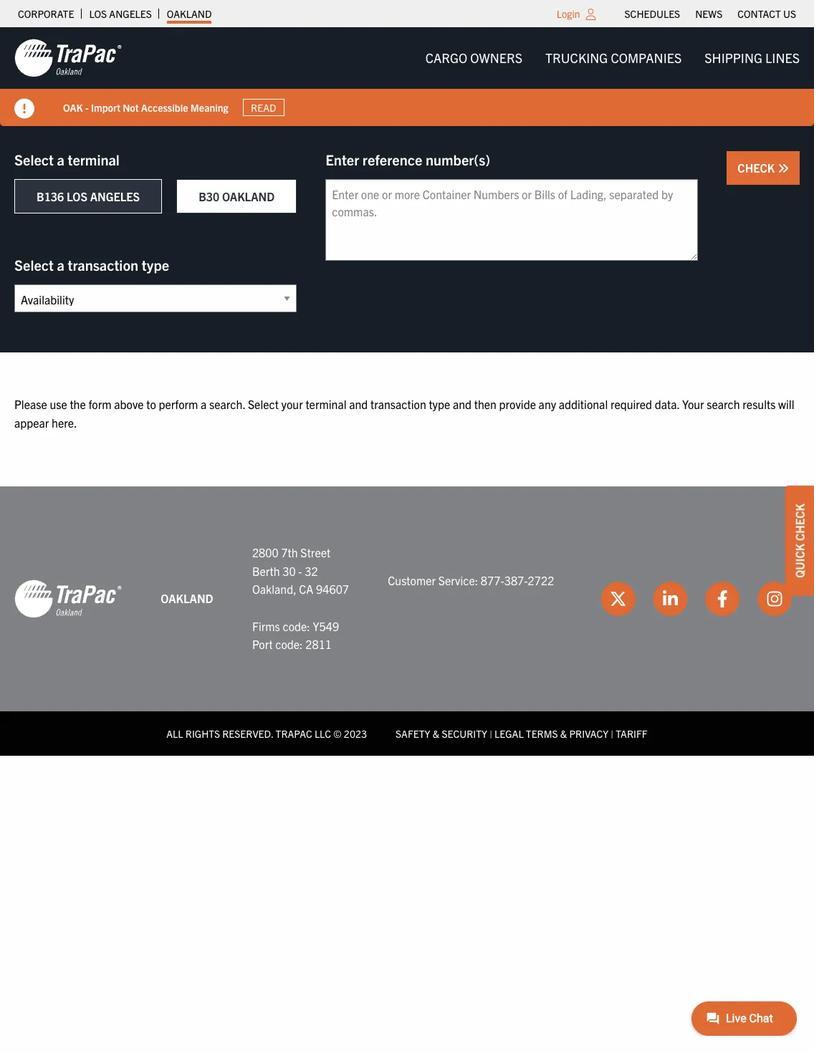 Task type: vqa. For each thing, say whether or not it's contained in the screenshot.
'Map'
no



Task type: locate. For each thing, give the bounding box(es) containing it.
0 vertical spatial select
[[14, 151, 54, 168]]

- inside 'banner'
[[85, 101, 89, 114]]

check
[[738, 161, 778, 175], [793, 504, 807, 541]]

transaction
[[68, 256, 138, 274], [371, 397, 426, 411]]

rights
[[185, 727, 220, 740]]

1 vertical spatial -
[[298, 564, 302, 578]]

results
[[743, 397, 776, 411]]

0 vertical spatial terminal
[[68, 151, 120, 168]]

- right 30
[[298, 564, 302, 578]]

and
[[349, 397, 368, 411], [453, 397, 472, 411]]

oakland
[[167, 7, 212, 20], [222, 189, 275, 204], [161, 591, 213, 606]]

menu bar up shipping
[[617, 4, 804, 24]]

and right the your
[[349, 397, 368, 411]]

news link
[[695, 4, 723, 24]]

here.
[[52, 415, 77, 430]]

oakland image for footer containing 2800 7th street
[[14, 579, 122, 619]]

angeles inside "los angeles" link
[[109, 7, 152, 20]]

terminal up b136 los angeles at left top
[[68, 151, 120, 168]]

select for select a transaction type
[[14, 256, 54, 274]]

contact us
[[738, 7, 796, 20]]

1 vertical spatial type
[[429, 397, 450, 411]]

2811
[[306, 637, 332, 652]]

news
[[695, 7, 723, 20]]

0 vertical spatial menu bar
[[617, 4, 804, 24]]

code:
[[283, 619, 310, 633], [275, 637, 303, 652]]

solid image inside check button
[[778, 163, 789, 174]]

0 vertical spatial oakland image
[[14, 38, 122, 78]]

&
[[433, 727, 440, 740], [560, 727, 567, 740]]

a left search.
[[201, 397, 207, 411]]

a inside please use the form above to perform a search. select your terminal and transaction type and then provide any additional required data. your search results will appear here. quick check
[[201, 397, 207, 411]]

0 horizontal spatial solid image
[[14, 99, 34, 119]]

1 vertical spatial code:
[[275, 637, 303, 652]]

0 vertical spatial los
[[89, 7, 107, 20]]

2 vertical spatial oakland
[[161, 591, 213, 606]]

0 vertical spatial code:
[[283, 619, 310, 633]]

1 horizontal spatial and
[[453, 397, 472, 411]]

required
[[611, 397, 652, 411]]

light image
[[586, 9, 596, 20]]

contact us link
[[738, 4, 796, 24]]

0 vertical spatial angeles
[[109, 7, 152, 20]]

customer
[[388, 573, 436, 587]]

companies
[[611, 49, 682, 66]]

import
[[91, 101, 120, 114]]

terminal inside please use the form above to perform a search. select your terminal and transaction type and then provide any additional required data. your search results will appear here. quick check
[[306, 397, 347, 411]]

terminal right the your
[[306, 397, 347, 411]]

2023
[[344, 727, 367, 740]]

oakland image
[[14, 38, 122, 78], [14, 579, 122, 619]]

0 vertical spatial type
[[142, 256, 169, 274]]

cargo owners link
[[414, 44, 534, 73]]

cargo owners
[[426, 49, 523, 66]]

a up the b136
[[57, 151, 64, 168]]

code: right port
[[275, 637, 303, 652]]

0 horizontal spatial |
[[490, 727, 492, 740]]

corporate link
[[18, 4, 74, 24]]

oakland link
[[167, 4, 212, 24]]

1 horizontal spatial los
[[89, 7, 107, 20]]

1 vertical spatial oakland image
[[14, 579, 122, 619]]

0 horizontal spatial check
[[738, 161, 778, 175]]

select a terminal
[[14, 151, 120, 168]]

not
[[123, 101, 139, 114]]

banner containing cargo owners
[[0, 27, 814, 126]]

select left the your
[[248, 397, 279, 411]]

0 horizontal spatial &
[[433, 727, 440, 740]]

footer containing 2800 7th street
[[0, 487, 814, 756]]

terminal
[[68, 151, 120, 168], [306, 397, 347, 411]]

type
[[142, 256, 169, 274], [429, 397, 450, 411]]

1 horizontal spatial terminal
[[306, 397, 347, 411]]

1 horizontal spatial &
[[560, 727, 567, 740]]

oakland image inside 'banner'
[[14, 38, 122, 78]]

1 vertical spatial menu bar
[[414, 44, 811, 73]]

0 vertical spatial -
[[85, 101, 89, 114]]

0 vertical spatial oakland
[[167, 7, 212, 20]]

angeles down select a terminal
[[90, 189, 140, 204]]

to
[[146, 397, 156, 411]]

94607
[[316, 582, 349, 597]]

menu bar containing cargo owners
[[414, 44, 811, 73]]

los angeles link
[[89, 4, 152, 24]]

b30 oakland
[[199, 189, 275, 204]]

2 | from the left
[[611, 727, 614, 740]]

2 vertical spatial select
[[248, 397, 279, 411]]

and left then
[[453, 397, 472, 411]]

0 horizontal spatial los
[[67, 189, 87, 204]]

1 | from the left
[[490, 727, 492, 740]]

read link
[[243, 99, 285, 116]]

search
[[707, 397, 740, 411]]

0 vertical spatial transaction
[[68, 256, 138, 274]]

select up the b136
[[14, 151, 54, 168]]

schedules link
[[625, 4, 680, 24]]

1 horizontal spatial solid image
[[778, 163, 789, 174]]

select down the b136
[[14, 256, 54, 274]]

quick check link
[[786, 486, 814, 596]]

schedules
[[625, 7, 680, 20]]

select for select a terminal
[[14, 151, 54, 168]]

1 horizontal spatial -
[[298, 564, 302, 578]]

trapac
[[276, 727, 312, 740]]

2 vertical spatial a
[[201, 397, 207, 411]]

& right safety
[[433, 727, 440, 740]]

1 vertical spatial transaction
[[371, 397, 426, 411]]

angeles
[[109, 7, 152, 20], [90, 189, 140, 204]]

0 vertical spatial a
[[57, 151, 64, 168]]

check inside button
[[738, 161, 778, 175]]

solid image inside 'banner'
[[14, 99, 34, 119]]

above
[[114, 397, 144, 411]]

a down the b136
[[57, 256, 64, 274]]

solid image
[[14, 99, 34, 119], [778, 163, 789, 174]]

1 horizontal spatial |
[[611, 727, 614, 740]]

reference
[[363, 151, 422, 168]]

2 oakland image from the top
[[14, 579, 122, 619]]

& right terms
[[560, 727, 567, 740]]

select inside please use the form above to perform a search. select your terminal and transaction type and then provide any additional required data. your search results will appear here. quick check
[[248, 397, 279, 411]]

| left "tariff"
[[611, 727, 614, 740]]

your
[[682, 397, 704, 411]]

menu bar
[[617, 4, 804, 24], [414, 44, 811, 73]]

1 vertical spatial check
[[793, 504, 807, 541]]

-
[[85, 101, 89, 114], [298, 564, 302, 578]]

| left 'legal'
[[490, 727, 492, 740]]

banner
[[0, 27, 814, 126]]

menu bar down the light icon
[[414, 44, 811, 73]]

ca
[[299, 582, 314, 597]]

select a transaction type
[[14, 256, 169, 274]]

will
[[778, 397, 795, 411]]

us
[[783, 7, 796, 20]]

footer
[[0, 487, 814, 756]]

7th
[[281, 546, 298, 560]]

0 horizontal spatial terminal
[[68, 151, 120, 168]]

code: up 2811
[[283, 619, 310, 633]]

1 oakland image from the top
[[14, 38, 122, 78]]

meaning
[[190, 101, 228, 114]]

your
[[281, 397, 303, 411]]

los right corporate
[[89, 7, 107, 20]]

1 horizontal spatial check
[[793, 504, 807, 541]]

1 vertical spatial select
[[14, 256, 54, 274]]

legal terms & privacy link
[[495, 727, 609, 740]]

1 vertical spatial a
[[57, 256, 64, 274]]

- right "oak"
[[85, 101, 89, 114]]

0 horizontal spatial -
[[85, 101, 89, 114]]

select
[[14, 151, 54, 168], [14, 256, 54, 274], [248, 397, 279, 411]]

appear
[[14, 415, 49, 430]]

firms code:  y549 port code:  2811
[[252, 619, 339, 652]]

2722
[[528, 573, 554, 587]]

1 & from the left
[[433, 727, 440, 740]]

0 vertical spatial check
[[738, 161, 778, 175]]

0 horizontal spatial and
[[349, 397, 368, 411]]

enter reference number(s)
[[326, 151, 490, 168]]

©
[[334, 727, 342, 740]]

security
[[442, 727, 487, 740]]

0 vertical spatial solid image
[[14, 99, 34, 119]]

oak - import not accessible meaning
[[63, 101, 228, 114]]

transaction inside please use the form above to perform a search. select your terminal and transaction type and then provide any additional required data. your search results will appear here. quick check
[[371, 397, 426, 411]]

0 horizontal spatial transaction
[[68, 256, 138, 274]]

1 vertical spatial solid image
[[778, 163, 789, 174]]

use
[[50, 397, 67, 411]]

1 horizontal spatial type
[[429, 397, 450, 411]]

1 vertical spatial terminal
[[306, 397, 347, 411]]

llc
[[315, 727, 331, 740]]

y549
[[313, 619, 339, 633]]

1 horizontal spatial transaction
[[371, 397, 426, 411]]

los right the b136
[[67, 189, 87, 204]]

oakland image inside footer
[[14, 579, 122, 619]]

angeles left oakland link on the top
[[109, 7, 152, 20]]



Task type: describe. For each thing, give the bounding box(es) containing it.
2800 7th street berth 30 - 32 oakland, ca 94607
[[252, 546, 349, 597]]

login link
[[557, 7, 580, 20]]

shipping lines link
[[693, 44, 811, 73]]

1 vertical spatial los
[[67, 189, 87, 204]]

shipping
[[705, 49, 763, 66]]

safety & security | legal terms & privacy | tariff
[[396, 727, 648, 740]]

oak
[[63, 101, 83, 114]]

type inside please use the form above to perform a search. select your terminal and transaction type and then provide any additional required data. your search results will appear here. quick check
[[429, 397, 450, 411]]

accessible
[[141, 101, 188, 114]]

tariff
[[616, 727, 648, 740]]

all rights reserved. trapac llc © 2023
[[167, 727, 367, 740]]

trucking
[[545, 49, 608, 66]]

a for transaction
[[57, 256, 64, 274]]

oakland image for 'banner' containing cargo owners
[[14, 38, 122, 78]]

1 and from the left
[[349, 397, 368, 411]]

menu bar containing schedules
[[617, 4, 804, 24]]

b136
[[37, 189, 64, 204]]

877-
[[481, 573, 504, 587]]

berth
[[252, 564, 280, 578]]

terms
[[526, 727, 558, 740]]

port
[[252, 637, 273, 652]]

- inside 2800 7th street berth 30 - 32 oakland, ca 94607
[[298, 564, 302, 578]]

additional
[[559, 397, 608, 411]]

0 horizontal spatial type
[[142, 256, 169, 274]]

tariff link
[[616, 727, 648, 740]]

number(s)
[[426, 151, 490, 168]]

search.
[[209, 397, 245, 411]]

2 & from the left
[[560, 727, 567, 740]]

read
[[251, 101, 276, 114]]

Enter reference number(s) text field
[[326, 179, 698, 261]]

perform
[[159, 397, 198, 411]]

trucking companies link
[[534, 44, 693, 73]]

30
[[283, 564, 296, 578]]

a for terminal
[[57, 151, 64, 168]]

oakland inside footer
[[161, 591, 213, 606]]

check button
[[727, 151, 800, 185]]

b136 los angeles
[[37, 189, 140, 204]]

1 vertical spatial oakland
[[222, 189, 275, 204]]

oakland,
[[252, 582, 296, 597]]

owners
[[470, 49, 523, 66]]

privacy
[[569, 727, 609, 740]]

the
[[70, 397, 86, 411]]

firms
[[252, 619, 280, 633]]

shipping lines
[[705, 49, 800, 66]]

trucking companies
[[545, 49, 682, 66]]

legal
[[495, 727, 524, 740]]

b30
[[199, 189, 219, 204]]

quick
[[793, 544, 807, 578]]

lines
[[766, 49, 800, 66]]

then
[[474, 397, 497, 411]]

cargo
[[426, 49, 467, 66]]

street
[[301, 546, 331, 560]]

check inside please use the form above to perform a search. select your terminal and transaction type and then provide any additional required data. your search results will appear here. quick check
[[793, 504, 807, 541]]

all
[[167, 727, 183, 740]]

provide
[[499, 397, 536, 411]]

menu bar inside 'banner'
[[414, 44, 811, 73]]

32
[[305, 564, 318, 578]]

387-
[[504, 573, 528, 587]]

please
[[14, 397, 47, 411]]

form
[[88, 397, 112, 411]]

customer service: 877-387-2722
[[388, 573, 554, 587]]

corporate
[[18, 7, 74, 20]]

enter
[[326, 151, 359, 168]]

login
[[557, 7, 580, 20]]

safety & security link
[[396, 727, 487, 740]]

los angeles
[[89, 7, 152, 20]]

any
[[539, 397, 556, 411]]

data.
[[655, 397, 680, 411]]

reserved.
[[222, 727, 273, 740]]

contact
[[738, 7, 781, 20]]

safety
[[396, 727, 430, 740]]

1 vertical spatial angeles
[[90, 189, 140, 204]]

please use the form above to perform a search. select your terminal and transaction type and then provide any additional required data. your search results will appear here. quick check
[[14, 397, 807, 578]]

2800
[[252, 546, 279, 560]]

2 and from the left
[[453, 397, 472, 411]]



